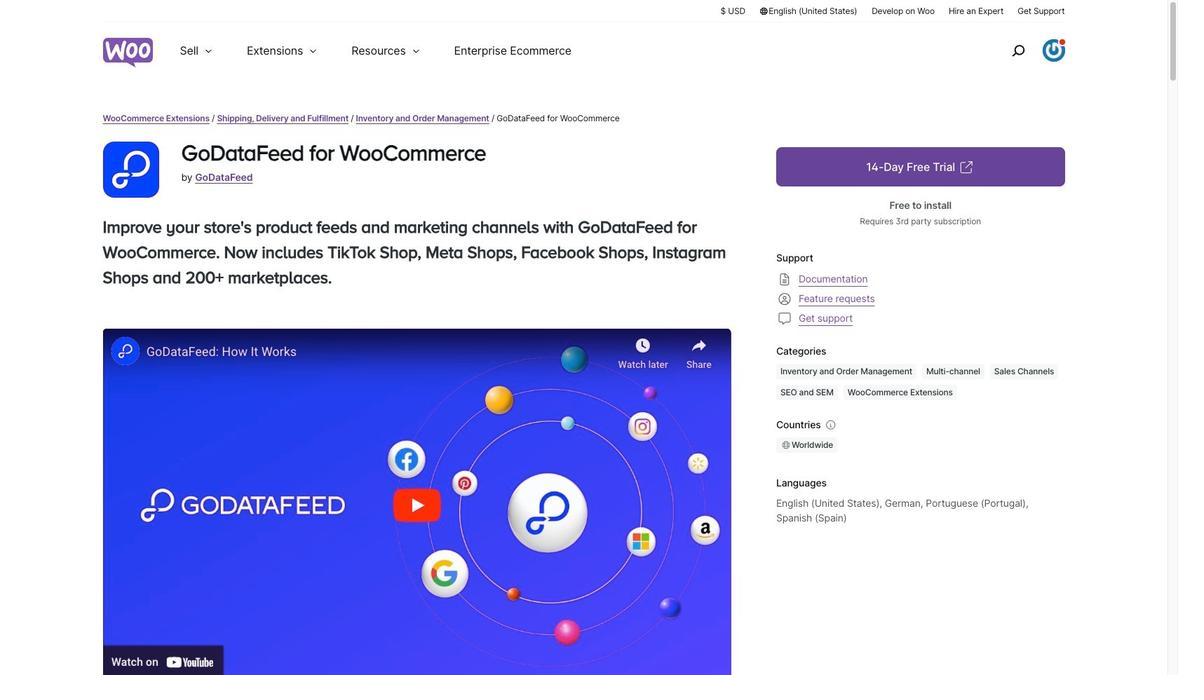 Task type: locate. For each thing, give the bounding box(es) containing it.
globe image
[[780, 440, 792, 451]]

external link image
[[958, 158, 975, 175]]

file lines image
[[776, 271, 793, 287]]

product icon image
[[103, 142, 159, 198]]



Task type: describe. For each thing, give the bounding box(es) containing it.
message image
[[776, 310, 793, 327]]

circle user image
[[776, 290, 793, 307]]

service navigation menu element
[[981, 28, 1065, 73]]

open account menu image
[[1042, 39, 1065, 62]]

circle info image
[[824, 418, 838, 432]]

search image
[[1007, 39, 1029, 62]]

breadcrumb element
[[103, 112, 1065, 125]]



Task type: vqa. For each thing, say whether or not it's contained in the screenshot.
globe image
yes



